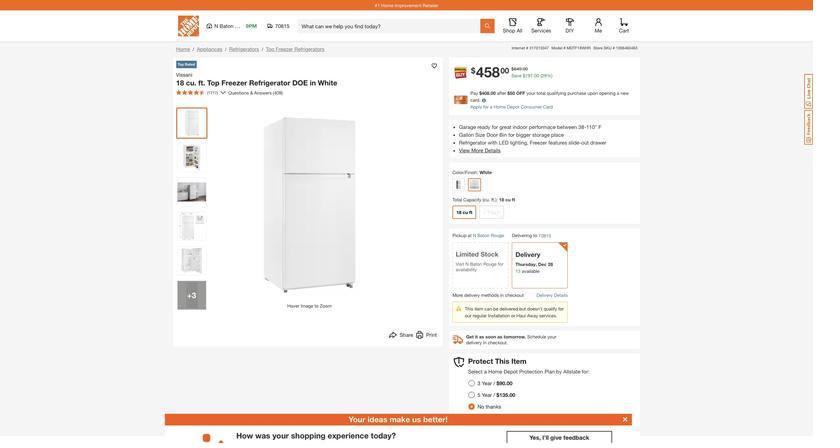 Task type: describe. For each thing, give the bounding box(es) containing it.
mdtf18whr
[[567, 45, 591, 50]]

#1 home improvement retailer
[[375, 2, 439, 8]]

share
[[400, 332, 414, 338]]

rouge inside the limited stock visit n baton rouge for availability
[[484, 261, 497, 267]]

for inside the limited stock visit n baton rouge for availability
[[498, 261, 504, 267]]

diy
[[566, 27, 575, 33]]

0 vertical spatial depot
[[508, 104, 520, 109]]

/ left $135.00
[[494, 392, 496, 398]]

9pm
[[246, 23, 257, 29]]

$ right save
[[523, 73, 526, 78]]

70815 inside 'delivering to 70815'
[[539, 233, 552, 238]]

total
[[453, 197, 463, 202]]

/ right appliances
[[225, 46, 227, 52]]

or
[[512, 313, 516, 318]]

317013047
[[530, 45, 549, 50]]

for up the door
[[492, 124, 499, 130]]

(1717) button
[[174, 87, 221, 98]]

$ right pay
[[480, 90, 482, 96]]

thursday,
[[516, 262, 537, 267]]

18 cu ft button
[[453, 206, 477, 219]]

with
[[488, 139, 498, 146]]

more delivery methods in checkout
[[453, 292, 524, 298]]

pickup
[[453, 233, 467, 238]]

this inside the protect this item select a home depot protection plan by allstate for:
[[496, 357, 510, 365]]

indoor
[[513, 124, 528, 130]]

can
[[485, 306, 493, 312]]

details inside garage ready for great indoor performace between 38-110° f gallon size door bin for bigger storage place refrigerator with led lighting, freezer features slide-out drawer view more details
[[485, 147, 501, 153]]

70815 link
[[539, 232, 552, 239]]

your inside schedule your delivery in checkout.
[[548, 334, 557, 339]]

1 as from the left
[[480, 334, 485, 339]]

our
[[465, 313, 472, 318]]

delivered
[[500, 306, 519, 312]]

opening
[[600, 90, 616, 96]]

schedule your delivery in checkout.
[[467, 334, 557, 345]]

70815 inside button
[[275, 23, 290, 29]]

white vissani top freezer refrigerators mdtf18whr 1d.4 image
[[178, 247, 206, 275]]

upon
[[588, 90, 599, 96]]

1 vertical spatial 3
[[478, 380, 481, 386]]

ready
[[478, 124, 491, 130]]

1 vertical spatial :
[[497, 197, 498, 202]]

cart
[[620, 27, 630, 33]]

save
[[512, 73, 522, 78]]

sku
[[604, 45, 612, 50]]

home up top rated
[[176, 46, 190, 52]]

your total qualifying purchase upon opening a new card.
[[471, 90, 630, 103]]

ft.
[[199, 78, 205, 87]]

more inside garage ready for great indoor performace between 38-110° f gallon size door bin for bigger storage place refrigerator with led lighting, freezer features slide-out drawer view more details
[[472, 147, 484, 153]]

doesn't
[[528, 306, 543, 312]]

refrigerator inside vissani 18 cu. ft. top freezer refrigerator doe in white
[[249, 78, 291, 87]]

what to expect
[[469, 415, 504, 422]]

doe
[[293, 78, 308, 87]]

option group containing 3 year /
[[466, 378, 521, 413]]

7.1 cu ft
[[484, 210, 501, 215]]

3 year / $90.00
[[478, 380, 513, 386]]

garage ready for great indoor performace between 38-110° f gallon size door bin for bigger storage place refrigerator with led lighting, freezer features slide-out drawer view more details
[[460, 124, 607, 153]]

1 vertical spatial a
[[491, 104, 493, 109]]

white vissani top freezer refrigerators mdtf18whr 40.2 image
[[178, 178, 206, 206]]

(cu.
[[483, 197, 491, 202]]

for inside this item can be delivered but doesn't qualify for our regular installation or haul away services.
[[559, 306, 564, 312]]

4.5 stars image
[[176, 90, 205, 95]]

soon
[[486, 334, 497, 339]]

apply for a home depot consumer card link
[[471, 104, 554, 109]]

white image
[[470, 180, 480, 190]]

internet
[[512, 45, 526, 50]]

n inside the limited stock visit n baton rouge for availability
[[466, 261, 469, 267]]

18 inside button
[[457, 210, 462, 215]]

1 horizontal spatial 00
[[523, 66, 528, 72]]

for right bin
[[509, 132, 515, 138]]

3 # from the left
[[613, 45, 616, 50]]

0 vertical spatial :
[[478, 170, 479, 175]]

2 refrigerators from the left
[[295, 46, 325, 52]]

f
[[599, 124, 602, 130]]

/ right refrigerators link on the top left
[[262, 46, 264, 52]]

pay
[[471, 90, 479, 96]]

refrigerator inside garage ready for great indoor performace between 38-110° f gallon size door bin for bigger storage place refrigerator with led lighting, freezer features slide-out drawer view more details
[[460, 139, 487, 146]]

shop all button
[[503, 18, 524, 34]]

0 vertical spatial top
[[266, 46, 275, 52]]

size
[[476, 132, 486, 138]]

by
[[557, 369, 563, 375]]

1 horizontal spatial .
[[533, 73, 535, 78]]

no
[[478, 404, 485, 410]]

1 horizontal spatial white
[[480, 170, 492, 175]]

0 vertical spatial delivery
[[465, 292, 480, 298]]

apply now image
[[455, 96, 471, 104]]

appliances link
[[197, 46, 223, 52]]

this inside this item can be delivered but doesn't qualify for our regular installation or haul away services.
[[465, 306, 474, 312]]

freezer inside vissani 18 cu. ft. top freezer refrigerator doe in white
[[222, 78, 247, 87]]

2 # from the left
[[564, 45, 566, 50]]

lighting,
[[511, 139, 529, 146]]

$90.00
[[497, 380, 513, 386]]

2 horizontal spatial n
[[473, 233, 477, 238]]

hover image to zoom button
[[212, 108, 407, 309]]

share button
[[390, 331, 414, 341]]

in for schedule
[[484, 340, 487, 345]]

7.1
[[484, 210, 490, 215]]

2 horizontal spatial ft
[[513, 197, 516, 202]]

purchase
[[568, 90, 587, 96]]

color/finish : white
[[453, 170, 492, 175]]

1 refrigerators from the left
[[229, 46, 259, 52]]

gallon
[[460, 132, 474, 138]]

/ right home link
[[193, 46, 194, 52]]

great
[[500, 124, 512, 130]]

18 inside vissani 18 cu. ft. top freezer refrigerator doe in white
[[176, 78, 184, 87]]

$ right after
[[508, 90, 511, 96]]

color/finish
[[453, 170, 478, 175]]

delivery inside schedule your delivery in checkout.
[[467, 340, 482, 345]]

cart link
[[618, 18, 632, 34]]

view
[[460, 147, 470, 153]]

questions & answers (409)
[[229, 90, 283, 95]]

card.
[[471, 97, 481, 103]]

limited
[[456, 250, 479, 258]]

What can we help you find today? search field
[[302, 19, 480, 33]]

away
[[528, 313, 539, 318]]

&
[[250, 90, 253, 95]]

item
[[512, 357, 527, 365]]

458
[[477, 63, 500, 81]]

haul
[[517, 313, 526, 318]]

white vissani top freezer refrigerators mdtf18whr 66.5 image
[[178, 281, 206, 310]]

to for what
[[482, 415, 487, 422]]

for down info icon
[[484, 104, 489, 109]]

0 vertical spatial rouge
[[235, 23, 250, 29]]

649
[[515, 66, 522, 72]]

pay $ 408.00 after $ 50 off
[[471, 90, 526, 96]]

info image
[[482, 99, 486, 102]]

$135.00
[[497, 392, 516, 398]]

protect
[[469, 357, 494, 365]]

stock
[[481, 250, 499, 258]]

a inside the protect this item select a home depot protection plan by allstate for:
[[485, 369, 487, 375]]

white vissani top freezer refrigerators mdtf18whr e1.1 image
[[178, 143, 206, 172]]

to inside "button"
[[315, 303, 319, 309]]

feedback link image
[[805, 110, 814, 145]]

tomorrow.
[[504, 334, 526, 339]]

1 vertical spatial more
[[453, 292, 463, 298]]

refrigerators link
[[229, 46, 259, 52]]



Task type: locate. For each thing, give the bounding box(es) containing it.
ft right ft.)
[[513, 197, 516, 202]]

home inside the protect this item select a home depot protection plan by allstate for:
[[489, 369, 503, 375]]

year up 5 year / $135.00
[[482, 380, 492, 386]]

services button
[[531, 18, 552, 34]]

checkout.
[[488, 340, 508, 345]]

1 horizontal spatial a
[[491, 104, 493, 109]]

0 vertical spatial n
[[215, 23, 218, 29]]

baton down limited
[[471, 261, 483, 267]]

2 horizontal spatial 00
[[535, 73, 540, 78]]

2 vertical spatial to
[[482, 415, 487, 422]]

0 horizontal spatial to
[[315, 303, 319, 309]]

0 vertical spatial to
[[534, 233, 538, 238]]

improvement
[[395, 2, 422, 8]]

(
[[541, 73, 542, 78]]

$ up save
[[512, 66, 515, 72]]

plan
[[545, 369, 555, 375]]

2 year from the top
[[482, 392, 492, 398]]

consumer
[[521, 104, 542, 109]]

available
[[522, 268, 540, 274]]

qualifying
[[547, 90, 567, 96]]

0 vertical spatial 18
[[176, 78, 184, 87]]

0 vertical spatial delivery
[[516, 251, 541, 258]]

visit
[[456, 261, 465, 267]]

a right select
[[485, 369, 487, 375]]

2 horizontal spatial 18
[[500, 197, 505, 202]]

0 horizontal spatial #
[[527, 45, 529, 50]]

0 horizontal spatial as
[[480, 334, 485, 339]]

2 vertical spatial n
[[466, 261, 469, 267]]

0 vertical spatial this
[[465, 306, 474, 312]]

freezer down storage
[[530, 139, 548, 146]]

baton inside the limited stock visit n baton rouge for availability
[[471, 261, 483, 267]]

1 vertical spatial year
[[482, 392, 492, 398]]

1 vertical spatial your
[[548, 334, 557, 339]]

0 vertical spatial details
[[485, 147, 501, 153]]

checkout
[[506, 292, 524, 298]]

18 down the vissani
[[176, 78, 184, 87]]

freezer inside garage ready for great indoor performace between 38-110° f gallon size door bin for bigger storage place refrigerator with led lighting, freezer features slide-out drawer view more details
[[530, 139, 548, 146]]

%)
[[547, 73, 553, 78]]

delivery inside button
[[537, 292, 553, 298]]

1 horizontal spatial cu
[[492, 210, 497, 215]]

total capacity (cu. ft.) : 18 cu ft
[[453, 197, 516, 202]]

shop all
[[504, 27, 523, 33]]

me
[[595, 27, 603, 33]]

0 horizontal spatial more
[[453, 292, 463, 298]]

2 vertical spatial top
[[207, 78, 220, 87]]

in inside vissani 18 cu. ft. top freezer refrigerator doe in white
[[310, 78, 316, 87]]

details down with
[[485, 147, 501, 153]]

your
[[527, 90, 536, 96], [548, 334, 557, 339]]

1 horizontal spatial 3
[[478, 380, 481, 386]]

for
[[484, 104, 489, 109], [492, 124, 499, 130], [509, 132, 515, 138], [498, 261, 504, 267], [559, 306, 564, 312]]

1 vertical spatial to
[[315, 303, 319, 309]]

ft.)
[[492, 197, 497, 202]]

18 down total
[[457, 210, 462, 215]]

delivery details button
[[537, 292, 568, 299]]

1 vertical spatial 70815
[[539, 233, 552, 238]]

shop
[[504, 27, 516, 33]]

delivery for delivery thursday, dec 28 13 available
[[516, 251, 541, 258]]

2 vertical spatial baton
[[471, 261, 483, 267]]

in for more
[[501, 292, 504, 298]]

0 horizontal spatial n
[[215, 23, 218, 29]]

in right "methods"
[[501, 292, 504, 298]]

retailer
[[423, 2, 439, 8]]

your inside your total qualifying purchase upon opening a new card.
[[527, 90, 536, 96]]

2 horizontal spatial to
[[534, 233, 538, 238]]

card
[[544, 104, 554, 109]]

None field
[[467, 435, 480, 443]]

baton left 9pm at the top of page
[[220, 23, 234, 29]]

1 vertical spatial details
[[555, 292, 568, 298]]

store
[[594, 45, 603, 50]]

home down after
[[494, 104, 506, 109]]

3
[[192, 291, 196, 300], [478, 380, 481, 386]]

38-
[[579, 124, 587, 130]]

ft for 7.1 cu ft
[[498, 210, 501, 215]]

features
[[549, 139, 568, 146]]

rouge up refrigerators link on the top left
[[235, 23, 250, 29]]

details up 'qualify'
[[555, 292, 568, 298]]

1 horizontal spatial refrigerator
[[460, 139, 487, 146]]

to inside 'delivering to 70815'
[[534, 233, 538, 238]]

0 vertical spatial in
[[310, 78, 316, 87]]

n right the visit
[[466, 261, 469, 267]]

year right '5'
[[482, 392, 492, 398]]

1 horizontal spatial more
[[472, 147, 484, 153]]

0 vertical spatial refrigerator
[[249, 78, 291, 87]]

be
[[494, 306, 499, 312]]

1 horizontal spatial as
[[498, 334, 503, 339]]

# right sku
[[613, 45, 616, 50]]

0 horizontal spatial a
[[485, 369, 487, 375]]

18 right ft.)
[[500, 197, 505, 202]]

protect this item select a home depot protection plan by allstate for:
[[469, 357, 590, 375]]

cu for 7.1 cu ft
[[492, 210, 497, 215]]

1 year from the top
[[482, 380, 492, 386]]

details inside button
[[555, 292, 568, 298]]

1 vertical spatial delivery
[[467, 340, 482, 345]]

live chat image
[[805, 74, 814, 109]]

0 horizontal spatial details
[[485, 147, 501, 153]]

$ inside the $ 458 00
[[472, 66, 476, 75]]

slide-
[[569, 139, 582, 146]]

depot inside the protect this item select a home depot protection plan by allstate for:
[[504, 369, 518, 375]]

print
[[427, 332, 437, 338]]

allstate
[[564, 369, 581, 375]]

apply for a home depot consumer card
[[471, 104, 554, 109]]

to left zoom
[[315, 303, 319, 309]]

garage
[[460, 124, 477, 130]]

1 # from the left
[[527, 45, 529, 50]]

2 vertical spatial a
[[485, 369, 487, 375]]

: up white image
[[478, 170, 479, 175]]

methods
[[482, 292, 500, 298]]

cu right 7.1
[[492, 210, 497, 215]]

in down soon
[[484, 340, 487, 345]]

0 vertical spatial freezer
[[276, 46, 293, 52]]

depot down item
[[504, 369, 518, 375]]

/
[[193, 46, 194, 52], [225, 46, 227, 52], [262, 46, 264, 52], [494, 380, 496, 386], [494, 392, 496, 398]]

.
[[522, 66, 523, 72], [533, 73, 535, 78]]

for:
[[583, 369, 590, 375]]

delivery up item
[[465, 292, 480, 298]]

this up 'our'
[[465, 306, 474, 312]]

408.00
[[482, 90, 496, 96]]

white right color/finish
[[480, 170, 492, 175]]

pickup at n baton rouge
[[453, 233, 505, 238]]

n right at
[[473, 233, 477, 238]]

more down availability at the bottom of the page
[[453, 292, 463, 298]]

top left 'rated'
[[178, 62, 184, 66]]

/ left the $90.00
[[494, 380, 496, 386]]

# right model
[[564, 45, 566, 50]]

(409)
[[273, 90, 283, 95]]

refrigerator down gallon
[[460, 139, 487, 146]]

00 left (
[[535, 73, 540, 78]]

answers
[[255, 90, 272, 95]]

0 horizontal spatial freezer
[[222, 78, 247, 87]]

place
[[552, 132, 564, 138]]

to inside button
[[482, 415, 487, 422]]

a left new
[[618, 90, 620, 96]]

delivery for delivery details
[[537, 292, 553, 298]]

more right view
[[472, 147, 484, 153]]

white right "doe"
[[318, 78, 338, 87]]

2 horizontal spatial freezer
[[530, 139, 548, 146]]

home up 3 year / $90.00
[[489, 369, 503, 375]]

2 vertical spatial rouge
[[484, 261, 497, 267]]

rouge up stock
[[491, 233, 505, 238]]

white inside vissani 18 cu. ft. top freezer refrigerator doe in white
[[318, 78, 338, 87]]

delivery up 'qualify'
[[537, 292, 553, 298]]

refrigerator up answers
[[249, 78, 291, 87]]

1 vertical spatial white
[[480, 170, 492, 175]]

1 horizontal spatial :
[[497, 197, 498, 202]]

1 vertical spatial top
[[178, 62, 184, 66]]

1 vertical spatial depot
[[504, 369, 518, 375]]

2 horizontal spatial a
[[618, 90, 620, 96]]

depot
[[508, 104, 520, 109], [504, 369, 518, 375]]

0 vertical spatial white
[[318, 78, 338, 87]]

for right 'qualify'
[[559, 306, 564, 312]]

year for 3
[[482, 380, 492, 386]]

a inside your total qualifying purchase upon opening a new card.
[[618, 90, 620, 96]]

installation
[[489, 313, 510, 318]]

this left item
[[496, 357, 510, 365]]

1 horizontal spatial this
[[496, 357, 510, 365]]

as right it on the right
[[480, 334, 485, 339]]

top freezer refrigerators link
[[266, 46, 325, 52]]

1 vertical spatial this
[[496, 357, 510, 365]]

$ left 458
[[472, 66, 476, 75]]

28
[[549, 262, 554, 267]]

schedule
[[528, 334, 547, 339]]

questions
[[229, 90, 249, 95]]

2 horizontal spatial cu
[[506, 197, 511, 202]]

0 horizontal spatial this
[[465, 306, 474, 312]]

1 horizontal spatial to
[[482, 415, 487, 422]]

to right the what
[[482, 415, 487, 422]]

0 horizontal spatial 3
[[192, 291, 196, 300]]

home link
[[176, 46, 190, 52]]

baton
[[220, 23, 234, 29], [478, 233, 490, 238], [471, 261, 483, 267]]

cu right ft.)
[[506, 197, 511, 202]]

in inside schedule your delivery in checkout.
[[484, 340, 487, 345]]

0 horizontal spatial white
[[318, 78, 338, 87]]

rouge
[[235, 23, 250, 29], [491, 233, 505, 238], [484, 261, 497, 267]]

$ 458 00
[[472, 63, 510, 81]]

0 vertical spatial baton
[[220, 23, 234, 29]]

at
[[468, 233, 472, 238]]

0 horizontal spatial 18
[[176, 78, 184, 87]]

as up checkout.
[[498, 334, 503, 339]]

freezer down 70815 button
[[276, 46, 293, 52]]

2 horizontal spatial in
[[501, 292, 504, 298]]

white vissani top freezer refrigerators mdtf18whr 64.0 image
[[178, 109, 206, 137]]

$ 649 . 00 save $ 191 . 00 ( 29 %)
[[512, 66, 553, 78]]

top inside vissani 18 cu. ft. top freezer refrigerator doe in white
[[207, 78, 220, 87]]

regular
[[473, 313, 487, 318]]

delivery inside delivery thursday, dec 28 13 available
[[516, 251, 541, 258]]

0 vertical spatial 3
[[192, 291, 196, 300]]

refrigerators
[[229, 46, 259, 52], [295, 46, 325, 52]]

0 vertical spatial .
[[522, 66, 523, 72]]

in right "doe"
[[310, 78, 316, 87]]

top up the '(1717)'
[[207, 78, 220, 87]]

2 as from the left
[[498, 334, 503, 339]]

cu.
[[186, 78, 197, 87]]

1 vertical spatial 18
[[500, 197, 505, 202]]

this
[[465, 306, 474, 312], [496, 357, 510, 365]]

n up appliances link
[[215, 23, 218, 29]]

1 horizontal spatial refrigerators
[[295, 46, 325, 52]]

delivery down it on the right
[[467, 340, 482, 345]]

ft right 7.1
[[498, 210, 501, 215]]

70815 up top freezer refrigerators link
[[275, 23, 290, 29]]

freezer
[[276, 46, 293, 52], [222, 78, 247, 87], [530, 139, 548, 146]]

for down stock
[[498, 261, 504, 267]]

0 horizontal spatial your
[[527, 90, 536, 96]]

0 vertical spatial your
[[527, 90, 536, 96]]

0 horizontal spatial 70815
[[275, 23, 290, 29]]

00 right 649
[[523, 66, 528, 72]]

0 vertical spatial a
[[618, 90, 620, 96]]

2 vertical spatial in
[[484, 340, 487, 345]]

top down 70815 button
[[266, 46, 275, 52]]

0 horizontal spatial cu
[[463, 210, 469, 215]]

0 horizontal spatial refrigerator
[[249, 78, 291, 87]]

0 horizontal spatial ft
[[470, 210, 473, 215]]

delivery up the thursday,
[[516, 251, 541, 258]]

# right internet
[[527, 45, 529, 50]]

0 horizontal spatial top
[[178, 62, 184, 66]]

the home depot logo image
[[178, 16, 199, 36]]

a down the 408.00
[[491, 104, 493, 109]]

freezer up questions
[[222, 78, 247, 87]]

1 vertical spatial baton
[[478, 233, 490, 238]]

0 horizontal spatial 00
[[501, 66, 510, 75]]

to for delivering
[[534, 233, 538, 238]]

2 vertical spatial freezer
[[530, 139, 548, 146]]

1 vertical spatial .
[[533, 73, 535, 78]]

services
[[532, 27, 552, 33]]

2 vertical spatial 18
[[457, 210, 462, 215]]

0 horizontal spatial refrigerators
[[229, 46, 259, 52]]

home right #1
[[382, 2, 394, 8]]

this item can be delivered but doesn't qualify for our regular installation or haul away services.
[[465, 306, 564, 318]]

1 horizontal spatial freezer
[[276, 46, 293, 52]]

diy button
[[560, 18, 581, 34]]

1 vertical spatial refrigerator
[[460, 139, 487, 146]]

your left "total"
[[527, 90, 536, 96]]

hover
[[288, 303, 300, 309]]

18 cu ft
[[457, 210, 473, 215]]

00 left save
[[501, 66, 510, 75]]

0 vertical spatial year
[[482, 380, 492, 386]]

: right (cu.
[[497, 197, 498, 202]]

1 horizontal spatial 18
[[457, 210, 462, 215]]

1 vertical spatial n
[[473, 233, 477, 238]]

70815 right delivering
[[539, 233, 552, 238]]

to left '70815' link
[[534, 233, 538, 238]]

as
[[480, 334, 485, 339], [498, 334, 503, 339]]

1 vertical spatial in
[[501, 292, 504, 298]]

ft down capacity
[[470, 210, 473, 215]]

white vissani top freezer refrigerators mdtf18whr a0.3 image
[[178, 212, 206, 241]]

but
[[520, 306, 527, 312]]

rouge down stock
[[484, 261, 497, 267]]

zoom
[[320, 303, 332, 309]]

2 horizontal spatial top
[[266, 46, 275, 52]]

qualify
[[544, 306, 558, 312]]

(1717)
[[207, 90, 218, 95]]

cu for 18 cu ft
[[463, 210, 469, 215]]

0 horizontal spatial .
[[522, 66, 523, 72]]

1 vertical spatial rouge
[[491, 233, 505, 238]]

1 horizontal spatial ft
[[498, 210, 501, 215]]

between
[[558, 124, 578, 130]]

year for 5
[[482, 392, 492, 398]]

print button
[[416, 331, 437, 341]]

depot down 50
[[508, 104, 520, 109]]

option group
[[466, 378, 521, 413]]

ft for 18 cu ft
[[470, 210, 473, 215]]

your right schedule
[[548, 334, 557, 339]]

cu down capacity
[[463, 210, 469, 215]]

baton right at
[[478, 233, 490, 238]]

cu
[[506, 197, 511, 202], [463, 210, 469, 215], [492, 210, 497, 215]]

new
[[621, 90, 630, 96]]

1 horizontal spatial in
[[484, 340, 487, 345]]

0 vertical spatial more
[[472, 147, 484, 153]]

appliances
[[197, 46, 223, 52]]

1 horizontal spatial your
[[548, 334, 557, 339]]

refrigerator
[[249, 78, 291, 87], [460, 139, 487, 146]]

00 inside the $ 458 00
[[501, 66, 510, 75]]

stainless steel look image
[[454, 180, 464, 190]]

after
[[498, 90, 507, 96]]

1 horizontal spatial #
[[564, 45, 566, 50]]

model
[[552, 45, 563, 50]]



Task type: vqa. For each thing, say whether or not it's contained in the screenshot.
THE PLACE
yes



